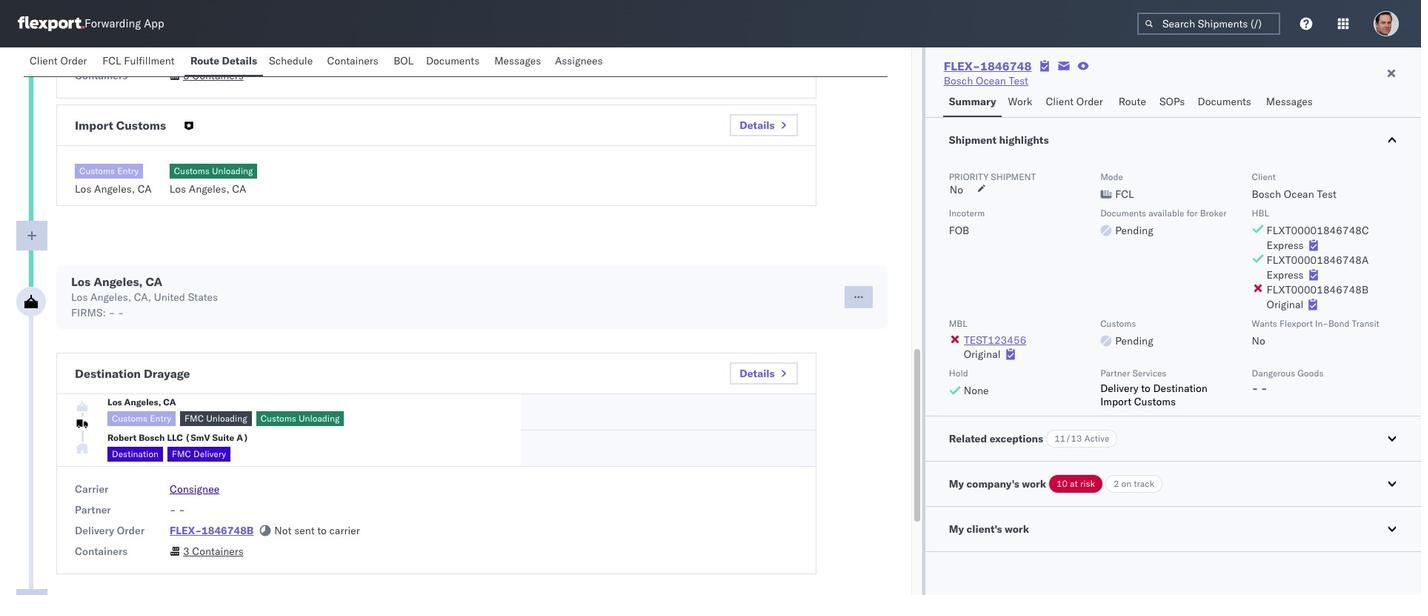 Task type: locate. For each thing, give the bounding box(es) containing it.
customs inside customs unloading los angeles, ca
[[174, 165, 210, 176]]

original down test123456
[[964, 348, 1001, 361]]

client inside client bosch ocean test incoterm fob
[[1252, 171, 1276, 182]]

pending up services
[[1116, 334, 1154, 348]]

flexport
[[1280, 318, 1313, 329]]

1 vertical spatial destination
[[1154, 382, 1208, 395]]

10
[[1057, 478, 1068, 489]]

0 horizontal spatial bosch
[[139, 432, 165, 443]]

express for flxt00001846748c
[[1267, 239, 1304, 252]]

0 vertical spatial ocean
[[976, 74, 1007, 87]]

0 vertical spatial delivery
[[1101, 382, 1139, 395]]

entry down import customs
[[117, 165, 139, 176]]

documents right "sops" button
[[1198, 95, 1252, 108]]

1 horizontal spatial documents button
[[1192, 88, 1261, 117]]

client order for the left client order button
[[30, 54, 87, 67]]

0 vertical spatial documents
[[426, 54, 480, 67]]

unloading inside customs unloading los angeles, ca
[[212, 165, 253, 176]]

bosch down customs entry
[[139, 432, 165, 443]]

import up active
[[1101, 395, 1132, 408]]

related exceptions
[[949, 432, 1044, 445]]

partner inside partner services delivery to destination import customs
[[1101, 368, 1131, 379]]

bosch for a)
[[139, 432, 165, 443]]

los
[[75, 182, 91, 196], [169, 182, 186, 196], [71, 274, 91, 289], [71, 291, 88, 304], [107, 396, 122, 407]]

delivery inside partner services delivery to destination import customs
[[1101, 382, 1139, 395]]

ocean inside client bosch ocean test incoterm fob
[[1284, 188, 1315, 201]]

0 vertical spatial details button
[[730, 114, 798, 136]]

0 vertical spatial partner
[[1101, 368, 1131, 379]]

route inside 'button'
[[190, 54, 220, 67]]

flex- up bosch ocean test
[[944, 59, 981, 73]]

0 horizontal spatial client order
[[30, 54, 87, 67]]

flxt00001846748b
[[1267, 283, 1369, 296]]

fmc down robert bosch llc (smv suite a)
[[172, 448, 191, 460]]

no down wants
[[1252, 334, 1266, 348]]

2 details button from the top
[[730, 362, 798, 385]]

1 vertical spatial partner
[[75, 503, 111, 517]]

ocean
[[976, 74, 1007, 87], [1284, 188, 1315, 201]]

bosch
[[944, 74, 973, 87], [1252, 188, 1282, 201], [139, 432, 165, 443]]

client
[[30, 54, 58, 67], [1046, 95, 1074, 108], [1252, 171, 1276, 182]]

flex-1846748
[[944, 59, 1032, 73]]

1 vertical spatial bosch
[[1252, 188, 1282, 201]]

2 horizontal spatial delivery
[[1101, 382, 1139, 395]]

0 vertical spatial documents button
[[420, 47, 489, 76]]

3
[[183, 69, 190, 82], [183, 545, 190, 558]]

1 pending from the top
[[1116, 224, 1154, 237]]

customs entry los angeles, ca
[[75, 165, 152, 196]]

0 vertical spatial to
[[1142, 382, 1151, 395]]

test123456 button
[[964, 334, 1027, 347]]

0 vertical spatial express
[[1267, 239, 1304, 252]]

fmc
[[185, 412, 204, 424], [172, 448, 191, 460]]

import
[[75, 118, 113, 133], [1101, 395, 1132, 408]]

documents available for broker
[[1101, 208, 1227, 219]]

customs inside partner services delivery to destination import customs
[[1135, 395, 1176, 408]]

2 horizontal spatial order
[[1077, 95, 1104, 108]]

a)
[[237, 432, 249, 443]]

0 vertical spatial no
[[950, 183, 964, 196]]

not
[[275, 524, 292, 537]]

0 horizontal spatial delivery
[[75, 524, 114, 537]]

1 horizontal spatial import
[[1101, 395, 1132, 408]]

client down flexport. image
[[30, 54, 58, 67]]

containers down route details
[[192, 69, 244, 82]]

1 vertical spatial documents
[[1198, 95, 1252, 108]]

1 vertical spatial details button
[[730, 362, 798, 385]]

0 horizontal spatial import
[[75, 118, 113, 133]]

1 vertical spatial ocean
[[1284, 188, 1315, 201]]

1 vertical spatial client
[[1046, 95, 1074, 108]]

1 vertical spatial flex-
[[170, 524, 202, 537]]

documents button right bol
[[420, 47, 489, 76]]

documents button right "sops" on the top of the page
[[1192, 88, 1261, 117]]

1 vertical spatial route
[[1119, 95, 1147, 108]]

1 3 from the top
[[183, 69, 190, 82]]

1 3 containers from the top
[[183, 69, 244, 82]]

1 horizontal spatial entry
[[150, 412, 171, 424]]

-
[[109, 306, 115, 319], [118, 306, 124, 319], [1252, 382, 1259, 395], [1261, 382, 1268, 395], [170, 503, 176, 517], [179, 503, 185, 517]]

app
[[144, 17, 164, 31]]

no inside wants flexport in-bond transit no
[[1252, 334, 1266, 348]]

client up hbl at the top
[[1252, 171, 1276, 182]]

test down 1846748
[[1009, 74, 1029, 87]]

fulfillment
[[124, 54, 175, 67]]

client order button down flexport. image
[[24, 47, 97, 76]]

order
[[60, 54, 87, 67], [1077, 95, 1104, 108], [117, 524, 145, 537]]

2 3 containers from the top
[[183, 545, 244, 558]]

1 vertical spatial my
[[949, 523, 964, 536]]

test up flxt00001846748c
[[1317, 188, 1337, 201]]

1 vertical spatial express
[[1267, 268, 1304, 282]]

bosch up the summary
[[944, 74, 973, 87]]

no
[[950, 183, 964, 196], [1252, 334, 1266, 348]]

original up flexport
[[1267, 298, 1304, 311]]

client order down flexport. image
[[30, 54, 87, 67]]

2 vertical spatial order
[[117, 524, 145, 537]]

flex-1846748 link
[[944, 59, 1032, 73]]

unloading for fmc unloading
[[206, 412, 247, 424]]

1 horizontal spatial client order button
[[1040, 88, 1113, 117]]

2 pending from the top
[[1116, 334, 1154, 348]]

route inside "button"
[[1119, 95, 1147, 108]]

0 horizontal spatial messages button
[[489, 47, 549, 76]]

priority
[[949, 171, 989, 182]]

0 vertical spatial flex-
[[944, 59, 981, 73]]

1 horizontal spatial flex-
[[944, 59, 981, 73]]

my left the client's
[[949, 523, 964, 536]]

angeles, inside customs unloading los angeles, ca
[[189, 182, 230, 196]]

containers inside containers button
[[327, 54, 379, 67]]

ca inside customs entry los angeles, ca
[[138, 182, 152, 196]]

commercial
[[225, 48, 281, 62]]

1 vertical spatial original
[[964, 348, 1001, 361]]

1 horizontal spatial test
[[1317, 188, 1337, 201]]

pending for documents available for broker
[[1116, 224, 1154, 237]]

active
[[1085, 433, 1110, 444]]

0 vertical spatial entry
[[117, 165, 139, 176]]

los angeles, ca los angeles, ca, united states firms: - -
[[71, 274, 218, 319]]

1 vertical spatial pending
[[1116, 334, 1154, 348]]

company's
[[967, 477, 1020, 491]]

0 vertical spatial my
[[949, 477, 964, 491]]

customs unloading los angeles, ca
[[169, 165, 253, 196]]

0 vertical spatial details
[[222, 54, 257, 67]]

carrier for partner
[[75, 483, 109, 496]]

express up flxt00001846748a
[[1267, 239, 1304, 252]]

3 containers down flex-1846748b
[[183, 545, 244, 558]]

details button
[[730, 114, 798, 136], [730, 362, 798, 385]]

pending
[[1116, 224, 1154, 237], [1116, 334, 1154, 348]]

partner for partner services delivery to destination import customs
[[1101, 368, 1131, 379]]

2 horizontal spatial bosch
[[1252, 188, 1282, 201]]

unloading for customs unloading los angeles, ca
[[212, 165, 253, 176]]

client right work button
[[1046, 95, 1074, 108]]

unloading
[[212, 165, 253, 176], [206, 412, 247, 424], [299, 412, 340, 424]]

unloading for customs unloading
[[299, 412, 340, 424]]

carrier up delivery order
[[75, 483, 109, 496]]

1 horizontal spatial to
[[1142, 382, 1151, 395]]

messages
[[495, 54, 541, 67], [1267, 95, 1313, 108]]

0 vertical spatial pending
[[1116, 224, 1154, 237]]

1 vertical spatial fmc
[[172, 448, 191, 460]]

client order
[[30, 54, 87, 67], [1046, 95, 1104, 108]]

summary
[[949, 95, 997, 108]]

fcl inside "button"
[[102, 54, 121, 67]]

0 vertical spatial import
[[75, 118, 113, 133]]

partner left services
[[1101, 368, 1131, 379]]

flex-1846748b
[[170, 524, 254, 537]]

1 vertical spatial documents button
[[1192, 88, 1261, 117]]

bol button
[[388, 47, 420, 76]]

documents button
[[420, 47, 489, 76], [1192, 88, 1261, 117]]

3 containers
[[183, 69, 244, 82], [183, 545, 244, 558]]

flxt
[[170, 48, 194, 62]]

pending down documents available for broker
[[1116, 224, 1154, 237]]

1 vertical spatial to
[[317, 524, 327, 537]]

2 horizontal spatial documents
[[1198, 95, 1252, 108]]

1 my from the top
[[949, 477, 964, 491]]

1 horizontal spatial fcl
[[1116, 188, 1134, 201]]

test123456
[[964, 334, 1027, 347]]

2 vertical spatial destination
[[112, 448, 159, 460]]

destination up "los angeles, ca"
[[75, 366, 141, 381]]

1 vertical spatial fcl
[[1116, 188, 1134, 201]]

1 horizontal spatial bosch
[[944, 74, 973, 87]]

customs inside customs entry los angeles, ca
[[79, 165, 115, 176]]

client order for bottommost client order button
[[1046, 95, 1104, 108]]

1 vertical spatial no
[[1252, 334, 1266, 348]]

1 vertical spatial work
[[1005, 523, 1030, 536]]

destination down robert
[[112, 448, 159, 460]]

bosch for fob
[[1252, 188, 1282, 201]]

destination down services
[[1154, 382, 1208, 395]]

0 vertical spatial carrier
[[75, 48, 109, 62]]

(smv
[[185, 432, 210, 443]]

destination for destination
[[112, 448, 159, 460]]

2 vertical spatial client
[[1252, 171, 1276, 182]]

suite
[[212, 432, 234, 443]]

1 horizontal spatial original
[[1267, 298, 1304, 311]]

1 express from the top
[[1267, 239, 1304, 252]]

ocean up flxt00001846748c
[[1284, 188, 1315, 201]]

2 carrier from the top
[[75, 483, 109, 496]]

work right the client's
[[1005, 523, 1030, 536]]

0 vertical spatial fcl
[[102, 54, 121, 67]]

client order right work button
[[1046, 95, 1104, 108]]

1 vertical spatial carrier
[[75, 483, 109, 496]]

1 carrier from the top
[[75, 48, 109, 62]]

3 down flex-1846748b button
[[183, 545, 190, 558]]

0 horizontal spatial entry
[[117, 165, 139, 176]]

11/13
[[1055, 433, 1083, 444]]

fcl down mode on the top right of page
[[1116, 188, 1134, 201]]

ocean down flex-1846748 link at the top
[[976, 74, 1007, 87]]

wants
[[1252, 318, 1278, 329]]

0 horizontal spatial documents
[[426, 54, 480, 67]]

containers down fcl fulfillment
[[75, 69, 128, 82]]

forwarding
[[85, 17, 141, 31]]

bosch inside client bosch ocean test incoterm fob
[[1252, 188, 1282, 201]]

work left 10
[[1022, 477, 1047, 491]]

1 vertical spatial import
[[1101, 395, 1132, 408]]

my left company's
[[949, 477, 964, 491]]

to right sent
[[317, 524, 327, 537]]

containers left bol
[[327, 54, 379, 67]]

my inside button
[[949, 523, 964, 536]]

3 down flxt
[[183, 69, 190, 82]]

messages button
[[489, 47, 549, 76], [1261, 88, 1321, 117]]

0 vertical spatial 3
[[183, 69, 190, 82]]

bond
[[1329, 318, 1350, 329]]

work for my client's work
[[1005, 523, 1030, 536]]

express up flxt00001846748b on the top right of page
[[1267, 268, 1304, 282]]

3 containers down route details
[[183, 69, 244, 82]]

1846748b
[[202, 524, 254, 537]]

1 horizontal spatial no
[[1252, 334, 1266, 348]]

0 vertical spatial messages
[[495, 54, 541, 67]]

test
[[1009, 74, 1029, 87], [1317, 188, 1337, 201]]

0 vertical spatial fmc
[[185, 412, 204, 424]]

1 vertical spatial 3 containers
[[183, 545, 244, 558]]

client order button right work at right top
[[1040, 88, 1113, 117]]

route
[[190, 54, 220, 67], [1119, 95, 1147, 108]]

1 horizontal spatial messages
[[1267, 95, 1313, 108]]

to down services
[[1142, 382, 1151, 395]]

flex- for 1846748
[[944, 59, 981, 73]]

ca inside customs unloading los angeles, ca
[[232, 182, 246, 196]]

entry inside customs entry los angeles, ca
[[117, 165, 139, 176]]

shipment highlights
[[949, 133, 1049, 147]]

client order button
[[24, 47, 97, 76], [1040, 88, 1113, 117]]

fmc up (smv
[[185, 412, 204, 424]]

2 on track
[[1114, 478, 1155, 489]]

shipment highlights button
[[926, 118, 1422, 162]]

2 vertical spatial details
[[740, 367, 775, 380]]

0 horizontal spatial fcl
[[102, 54, 121, 67]]

carrier
[[75, 48, 109, 62], [75, 483, 109, 496]]

1 vertical spatial entry
[[150, 412, 171, 424]]

priority shipment
[[949, 171, 1036, 182]]

1 horizontal spatial order
[[117, 524, 145, 537]]

0 horizontal spatial partner
[[75, 503, 111, 517]]

fcl down forwarding
[[102, 54, 121, 67]]

bosch up hbl at the top
[[1252, 188, 1282, 201]]

0 vertical spatial work
[[1022, 477, 1047, 491]]

documents right the bol button
[[426, 54, 480, 67]]

entry for customs entry
[[150, 412, 171, 424]]

fcl for fcl
[[1116, 188, 1134, 201]]

1 vertical spatial test
[[1317, 188, 1337, 201]]

flex- down - -
[[170, 524, 202, 537]]

0 vertical spatial 3 containers
[[183, 69, 244, 82]]

Search Shipments (/) text field
[[1138, 13, 1281, 35]]

dangerous
[[1252, 368, 1296, 379]]

entry up llc
[[150, 412, 171, 424]]

1 horizontal spatial ocean
[[1284, 188, 1315, 201]]

work inside my client's work button
[[1005, 523, 1030, 536]]

1 vertical spatial client order
[[1046, 95, 1104, 108]]

0 vertical spatial original
[[1267, 298, 1304, 311]]

for
[[1187, 208, 1198, 219]]

11/13 active
[[1055, 433, 1110, 444]]

documents down mode on the top right of page
[[1101, 208, 1147, 219]]

0 horizontal spatial original
[[964, 348, 1001, 361]]

test inside client bosch ocean test incoterm fob
[[1317, 188, 1337, 201]]

my client's work
[[949, 523, 1030, 536]]

2 my from the top
[[949, 523, 964, 536]]

1 vertical spatial 3
[[183, 545, 190, 558]]

0 horizontal spatial flex-
[[170, 524, 202, 537]]

to
[[1142, 382, 1151, 395], [317, 524, 327, 537]]

2 express from the top
[[1267, 268, 1304, 282]]

forwarding app link
[[18, 16, 164, 31]]

fcl fulfillment
[[102, 54, 175, 67]]

0 vertical spatial test
[[1009, 74, 1029, 87]]

assignees button
[[549, 47, 612, 76]]

0 horizontal spatial route
[[190, 54, 220, 67]]

import up customs entry los angeles, ca
[[75, 118, 113, 133]]

0 vertical spatial client order
[[30, 54, 87, 67]]

fcl
[[102, 54, 121, 67], [1116, 188, 1134, 201]]

fmc for fmc delivery
[[172, 448, 191, 460]]

carrier down forwarding app link in the left top of the page
[[75, 48, 109, 62]]

no down "priority"
[[950, 183, 964, 196]]

1 vertical spatial order
[[1077, 95, 1104, 108]]

mbl
[[949, 318, 968, 329]]

1 horizontal spatial route
[[1119, 95, 1147, 108]]

partner up delivery order
[[75, 503, 111, 517]]



Task type: vqa. For each thing, say whether or not it's contained in the screenshot.


Task type: describe. For each thing, give the bounding box(es) containing it.
shipment
[[991, 171, 1036, 182]]

route details button
[[184, 47, 263, 76]]

to inside partner services delivery to destination import customs
[[1142, 382, 1151, 395]]

1 vertical spatial details
[[740, 119, 775, 132]]

none
[[964, 384, 989, 397]]

risk
[[1081, 478, 1095, 489]]

customs unloading
[[261, 412, 340, 424]]

broker
[[1201, 208, 1227, 219]]

route button
[[1113, 88, 1154, 117]]

transit
[[1352, 318, 1380, 329]]

firms:
[[71, 306, 106, 319]]

bosch ocean test link
[[944, 73, 1029, 88]]

customs for customs unloading los angeles, ca
[[174, 165, 210, 176]]

flxt00001846748a
[[1267, 254, 1369, 267]]

route for route details
[[190, 54, 220, 67]]

angeles, inside customs entry los angeles, ca
[[94, 182, 135, 196]]

schedule button
[[263, 47, 321, 76]]

mode
[[1101, 171, 1124, 182]]

customs entry
[[112, 412, 171, 424]]

0 horizontal spatial no
[[950, 183, 964, 196]]

details inside 'button'
[[222, 54, 257, 67]]

0 vertical spatial order
[[60, 54, 87, 67]]

flexport. image
[[18, 16, 85, 31]]

line
[[284, 48, 304, 62]]

my for my company's work
[[949, 477, 964, 491]]

1 horizontal spatial client
[[1046, 95, 1074, 108]]

available
[[1149, 208, 1185, 219]]

track
[[1134, 478, 1155, 489]]

fob
[[949, 224, 970, 237]]

not sent to carrier
[[275, 524, 360, 537]]

carrier for containers
[[75, 48, 109, 62]]

los inside customs entry los angeles, ca
[[75, 182, 91, 196]]

route details
[[190, 54, 257, 67]]

consignee
[[170, 483, 220, 496]]

shipment
[[949, 133, 997, 147]]

10 at risk
[[1057, 478, 1095, 489]]

states
[[188, 291, 218, 304]]

import customs
[[75, 118, 166, 133]]

destination drayage
[[75, 366, 190, 381]]

related
[[949, 432, 987, 445]]

work for my company's work
[[1022, 477, 1047, 491]]

tpeb
[[197, 48, 222, 62]]

sops button
[[1154, 88, 1192, 117]]

destination for destination drayage
[[75, 366, 141, 381]]

entry for customs entry los angeles, ca
[[117, 165, 139, 176]]

customs for customs entry los angeles, ca
[[79, 165, 115, 176]]

containers down flex-1846748b
[[192, 545, 244, 558]]

client's
[[967, 523, 1003, 536]]

2 vertical spatial documents
[[1101, 208, 1147, 219]]

robert
[[107, 432, 137, 443]]

1 vertical spatial messages
[[1267, 95, 1313, 108]]

highlights
[[1000, 133, 1049, 147]]

1 vertical spatial client order button
[[1040, 88, 1113, 117]]

flxt tpeb commercial line link
[[170, 48, 304, 62]]

hold
[[949, 368, 969, 379]]

customs for customs
[[1101, 318, 1137, 329]]

- -
[[170, 503, 185, 517]]

my client's work button
[[926, 507, 1422, 551]]

los angeles, ca
[[107, 396, 176, 407]]

0 horizontal spatial ocean
[[976, 74, 1007, 87]]

delivery order
[[75, 524, 145, 537]]

containers button
[[321, 47, 388, 76]]

robert bosch llc (smv suite a)
[[107, 432, 249, 443]]

dangerous goods - -
[[1252, 368, 1324, 395]]

on
[[1122, 478, 1132, 489]]

sent
[[294, 524, 315, 537]]

at
[[1070, 478, 1078, 489]]

1 vertical spatial delivery
[[194, 448, 226, 460]]

0 vertical spatial messages button
[[489, 47, 549, 76]]

incoterm
[[949, 208, 985, 219]]

schedule
[[269, 54, 313, 67]]

0 horizontal spatial client order button
[[24, 47, 97, 76]]

in-
[[1316, 318, 1329, 329]]

ca inside los angeles, ca los angeles, ca, united states firms: - -
[[146, 274, 163, 289]]

fmc for fmc unloading
[[185, 412, 204, 424]]

1 horizontal spatial messages button
[[1261, 88, 1321, 117]]

forwarding app
[[85, 17, 164, 31]]

0 horizontal spatial messages
[[495, 54, 541, 67]]

carrier
[[329, 524, 360, 537]]

route for route
[[1119, 95, 1147, 108]]

2 3 from the top
[[183, 545, 190, 558]]

flxt tpeb commercial line
[[170, 48, 304, 62]]

fcl for fcl fulfillment
[[102, 54, 121, 67]]

ca,
[[134, 291, 151, 304]]

flex-1846748b button
[[170, 524, 254, 537]]

flex- for 1846748b
[[170, 524, 202, 537]]

2 vertical spatial delivery
[[75, 524, 114, 537]]

customs for customs entry
[[112, 412, 148, 424]]

client bosch ocean test incoterm fob
[[949, 171, 1337, 237]]

pending for customs
[[1116, 334, 1154, 348]]

import inside partner services delivery to destination import customs
[[1101, 395, 1132, 408]]

wants flexport in-bond transit no
[[1252, 318, 1380, 348]]

assignees
[[555, 54, 603, 67]]

fcl fulfillment button
[[97, 47, 184, 76]]

partner for partner
[[75, 503, 111, 517]]

bol
[[394, 54, 414, 67]]

bosch ocean test
[[944, 74, 1029, 87]]

los inside customs unloading los angeles, ca
[[169, 182, 186, 196]]

1 details button from the top
[[730, 114, 798, 136]]

work
[[1008, 95, 1033, 108]]

goods
[[1298, 368, 1324, 379]]

destination inside partner services delivery to destination import customs
[[1154, 382, 1208, 395]]

consignee link
[[170, 483, 220, 496]]

customs for customs unloading
[[261, 412, 296, 424]]

express for flxt00001846748a
[[1267, 268, 1304, 282]]

my for my client's work
[[949, 523, 964, 536]]

containers down delivery order
[[75, 545, 128, 558]]

summary button
[[943, 88, 1003, 117]]

drayage
[[144, 366, 190, 381]]

2
[[1114, 478, 1120, 489]]

services
[[1133, 368, 1167, 379]]

hbl
[[1252, 208, 1270, 219]]

flxt00001846748c
[[1267, 224, 1370, 237]]

exceptions
[[990, 432, 1044, 445]]

0 horizontal spatial test
[[1009, 74, 1029, 87]]

united
[[154, 291, 185, 304]]

0 vertical spatial client
[[30, 54, 58, 67]]

fmc delivery
[[172, 448, 226, 460]]

0 horizontal spatial to
[[317, 524, 327, 537]]

0 horizontal spatial documents button
[[420, 47, 489, 76]]

1846748
[[981, 59, 1032, 73]]



